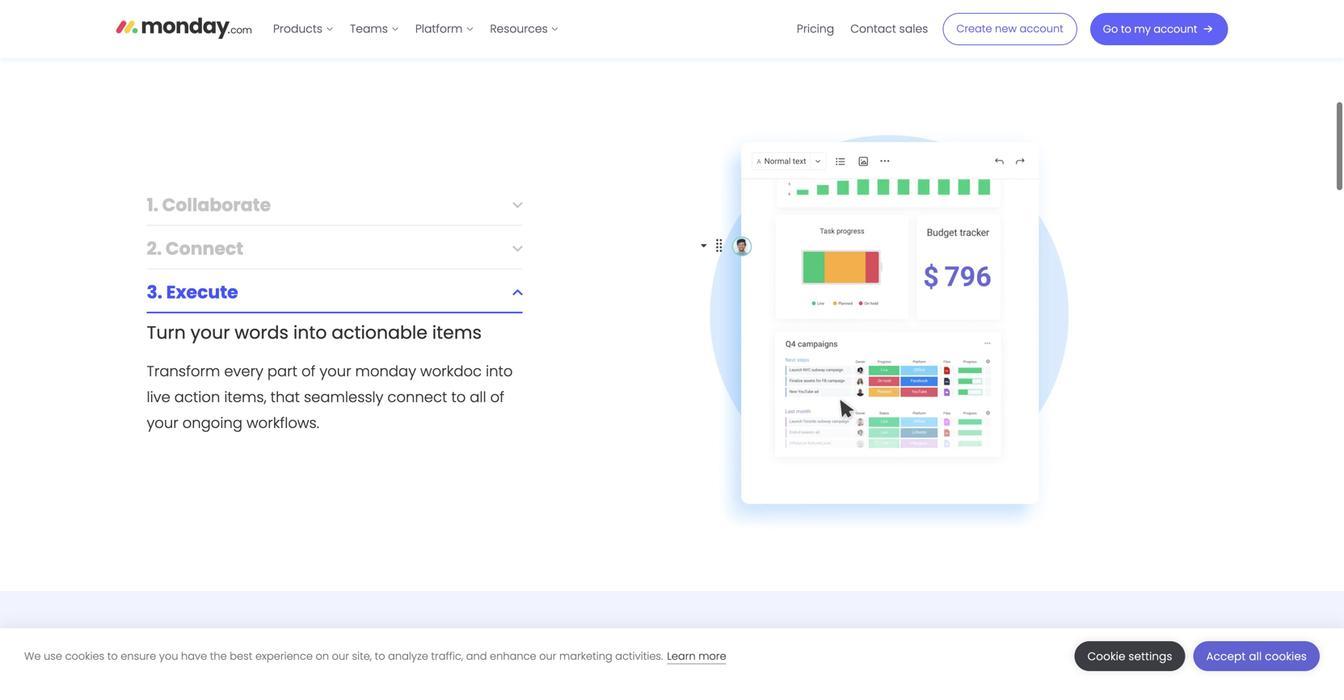 Task type: vqa. For each thing, say whether or not it's contained in the screenshot.
the bottommost Get Started
no



Task type: locate. For each thing, give the bounding box(es) containing it.
resources link
[[482, 16, 567, 42]]

of up the 'work'
[[461, 611, 478, 636]]

0 vertical spatial on
[[399, 611, 422, 636]]

1 vertical spatial into
[[486, 277, 513, 298]]

to inside button
[[1121, 22, 1131, 36]]

0 vertical spatial of
[[301, 277, 316, 298]]

0 vertical spatial into
[[293, 236, 327, 261]]

pricing
[[797, 21, 834, 37]]

1 horizontal spatial all
[[1249, 649, 1262, 664]]

2 cookies from the left
[[1265, 649, 1307, 664]]

marketing
[[559, 649, 612, 664]]

on right "experience"
[[316, 649, 329, 664]]

0 horizontal spatial all
[[470, 303, 486, 324]]

connect
[[387, 303, 447, 324]]

of right connect
[[490, 303, 504, 324]]

your up "enhance"
[[483, 611, 522, 636]]

0 horizontal spatial of
[[301, 277, 316, 298]]

into inside transform every part of your monday workdoc into live action items, that seamlessly connect to all of your ongoing workflows.
[[486, 277, 513, 298]]

cookies right accept
[[1265, 649, 1307, 664]]

to left ensure
[[107, 649, 118, 664]]

site,
[[352, 649, 372, 664]]

cookies
[[65, 649, 104, 664], [1265, 649, 1307, 664]]

our left site,
[[332, 649, 349, 664]]

account right new
[[1020, 21, 1063, 36]]

monday
[[355, 277, 416, 298]]

0 horizontal spatial our
[[332, 649, 349, 664]]

3. execute button
[[147, 196, 523, 221]]

1 horizontal spatial on
[[399, 611, 422, 636]]

2 our from the left
[[539, 649, 556, 664]]

1 list from the left
[[265, 0, 567, 58]]

learn more link
[[667, 649, 726, 665]]

your
[[190, 236, 230, 261], [320, 277, 351, 298], [147, 329, 178, 350], [483, 611, 522, 636]]

1 horizontal spatial list
[[789, 0, 936, 58]]

dialog
[[0, 629, 1344, 685]]

part
[[267, 277, 297, 298]]

stay on top of your everyday work
[[355, 611, 522, 662]]

cookies inside button
[[1265, 649, 1307, 664]]

seamlessly
[[304, 303, 384, 324]]

2 list from the left
[[789, 0, 936, 58]]

workdoc
[[420, 277, 482, 298]]

list containing products
[[265, 0, 567, 58]]

on up everyday on the left of page
[[399, 611, 422, 636]]

weekly checklist image
[[684, 611, 1176, 685]]

0 vertical spatial all
[[470, 303, 486, 324]]

into right 'workdoc'
[[486, 277, 513, 298]]

all
[[470, 303, 486, 324], [1249, 649, 1262, 664]]

resources
[[490, 21, 548, 37]]

of for part
[[301, 277, 316, 298]]

1 vertical spatial tab
[[116, 673, 121, 685]]

to right go
[[1121, 22, 1131, 36]]

1 horizontal spatial cookies
[[1265, 649, 1307, 664]]

accept all cookies
[[1206, 649, 1307, 664]]

experience
[[255, 649, 313, 664]]

action
[[174, 303, 220, 324]]

all inside transform every part of your monday workdoc into live action items, that seamlessly connect to all of your ongoing workflows.
[[470, 303, 486, 324]]

0 horizontal spatial account
[[1020, 21, 1063, 36]]

2 horizontal spatial of
[[490, 303, 504, 324]]

1 horizontal spatial our
[[539, 649, 556, 664]]

on
[[399, 611, 422, 636], [316, 649, 329, 664]]

our
[[332, 649, 349, 664], [539, 649, 556, 664]]

everyday
[[355, 637, 438, 662]]

tab
[[147, 196, 523, 352], [116, 673, 121, 685]]

to right site,
[[375, 649, 385, 664]]

into
[[293, 236, 327, 261], [486, 277, 513, 298]]

of
[[301, 277, 316, 298], [490, 303, 504, 324], [461, 611, 478, 636]]

1 horizontal spatial into
[[486, 277, 513, 298]]

work
[[443, 637, 484, 662]]

1 vertical spatial all
[[1249, 649, 1262, 664]]

go
[[1103, 22, 1118, 36]]

brainstorming
[[129, 651, 207, 667]]

1 horizontal spatial of
[[461, 611, 478, 636]]

of right part
[[301, 277, 316, 298]]

0 horizontal spatial list
[[265, 0, 567, 58]]

into down 3. execute button
[[293, 236, 327, 261]]

account right 'my'
[[1154, 22, 1197, 36]]

every
[[224, 277, 263, 298]]

top
[[426, 611, 456, 636]]

platform
[[415, 21, 463, 37]]

cookies right use
[[65, 649, 104, 664]]

cookie settings button
[[1075, 642, 1185, 672]]

to
[[1121, 22, 1131, 36], [451, 303, 466, 324], [107, 649, 118, 664], [375, 649, 385, 664]]

1 vertical spatial on
[[316, 649, 329, 664]]

your inside stay on top of your everyday work
[[483, 611, 522, 636]]

products
[[273, 21, 322, 37]]

account inside button
[[1020, 21, 1063, 36]]

tab list
[[147, 158, 523, 202]]

cookie
[[1088, 649, 1126, 664]]

contact
[[850, 21, 896, 37]]

your up seamlessly
[[320, 277, 351, 298]]

account
[[1020, 21, 1063, 36], [1154, 22, 1197, 36]]

1 horizontal spatial account
[[1154, 22, 1197, 36]]

all right accept
[[1249, 649, 1262, 664]]

to down 'workdoc'
[[451, 303, 466, 324]]

tab containing 3. execute
[[147, 196, 523, 352]]

0 horizontal spatial into
[[293, 236, 327, 261]]

of inside stay on top of your everyday work
[[461, 611, 478, 636]]

list
[[265, 0, 567, 58], [789, 0, 936, 58]]

monday.com logo image
[[116, 11, 252, 44]]

1 horizontal spatial tab
[[147, 196, 523, 352]]

0 vertical spatial tab
[[147, 196, 523, 352]]

our right "enhance"
[[539, 649, 556, 664]]

checklist
[[171, 619, 220, 635]]

1 cookies from the left
[[65, 649, 104, 664]]

execute
[[166, 196, 238, 221]]

go to my account button
[[1090, 13, 1228, 45]]

enhance
[[490, 649, 536, 664]]

2 vertical spatial of
[[461, 611, 478, 636]]

teams
[[350, 21, 388, 37]]

0 horizontal spatial cookies
[[65, 649, 104, 664]]

stay
[[355, 611, 394, 636]]

of for top
[[461, 611, 478, 636]]

3.
[[147, 196, 162, 221]]

live
[[147, 303, 170, 324]]

we use cookies to ensure you have the best experience on our site, to analyze traffic, and enhance our marketing activities. learn more
[[24, 649, 726, 664]]

all down 'workdoc'
[[470, 303, 486, 324]]

settings
[[1129, 649, 1172, 664]]

platform link
[[407, 16, 482, 42]]

0 horizontal spatial on
[[316, 649, 329, 664]]



Task type: describe. For each thing, give the bounding box(es) containing it.
1 our from the left
[[332, 649, 349, 664]]

cookies for all
[[1265, 649, 1307, 664]]

create new account button
[[943, 13, 1077, 45]]

transform every part of your monday workdoc into live action items, that seamlessly connect to all of your ongoing workflows.
[[147, 277, 513, 350]]

list containing pricing
[[789, 0, 936, 58]]

1 vertical spatial of
[[490, 303, 504, 324]]

teams link
[[342, 16, 407, 42]]

best
[[230, 649, 253, 664]]

on inside stay on top of your everyday work
[[399, 611, 422, 636]]

traffic,
[[431, 649, 463, 664]]

contact sales
[[850, 21, 928, 37]]

pricing link
[[789, 16, 842, 42]]

your down execute
[[190, 236, 230, 261]]

cookie settings
[[1088, 649, 1172, 664]]

weekly
[[129, 619, 168, 635]]

ensure
[[121, 649, 156, 664]]

we
[[24, 649, 41, 664]]

account inside button
[[1154, 22, 1197, 36]]

cookies for use
[[65, 649, 104, 664]]

all inside button
[[1249, 649, 1262, 664]]

ongoing
[[182, 329, 242, 350]]

transform
[[147, 277, 220, 298]]

more
[[699, 649, 726, 664]]

your down "live"
[[147, 329, 178, 350]]

brainstorming tab
[[116, 641, 207, 678]]

have
[[181, 649, 207, 664]]

contact sales link
[[842, 16, 936, 42]]

learn
[[667, 649, 696, 664]]

activities.
[[615, 649, 663, 664]]

weekly checklist
[[129, 619, 220, 635]]

0 horizontal spatial tab
[[116, 673, 121, 685]]

products link
[[265, 16, 342, 42]]

turn your words into actionable items
[[147, 236, 482, 261]]

use
[[44, 649, 62, 664]]

analyze
[[388, 649, 428, 664]]

new
[[995, 21, 1017, 36]]

3. execute
[[147, 196, 238, 221]]

weekly checklist tab
[[116, 609, 220, 646]]

sales
[[899, 21, 928, 37]]

create new account
[[956, 21, 1063, 36]]

that
[[270, 303, 300, 324]]

words
[[235, 236, 289, 261]]

accept
[[1206, 649, 1246, 664]]

create
[[956, 21, 992, 36]]

accept all cookies button
[[1193, 642, 1320, 672]]

you
[[159, 649, 178, 664]]

go to my account
[[1103, 22, 1197, 36]]

the
[[210, 649, 227, 664]]

items
[[432, 236, 482, 261]]

actionable
[[332, 236, 427, 261]]

dialog containing cookie settings
[[0, 629, 1344, 685]]

main element
[[265, 0, 1228, 58]]

and
[[466, 649, 487, 664]]

turn
[[147, 236, 186, 261]]

workflows.
[[246, 329, 319, 350]]

my
[[1134, 22, 1151, 36]]

items,
[[224, 303, 267, 324]]

to inside transform every part of your monday workdoc into live action items, that seamlessly connect to all of your ongoing workflows.
[[451, 303, 466, 324]]



